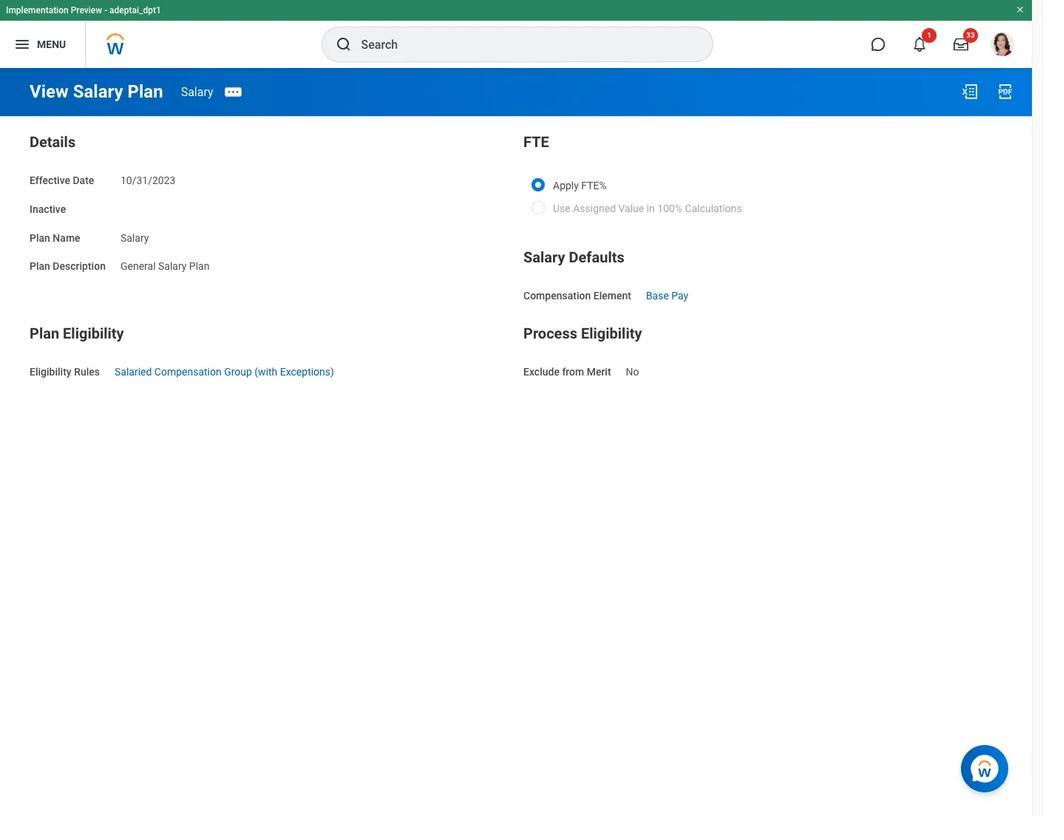 Task type: describe. For each thing, give the bounding box(es) containing it.
33
[[967, 31, 976, 39]]

details group
[[30, 130, 509, 274]]

merit
[[587, 366, 612, 378]]

eligibility left the rules
[[30, 366, 72, 378]]

salary link
[[181, 85, 213, 99]]

pay
[[672, 290, 689, 302]]

inactive
[[30, 203, 66, 215]]

eligibility for process eligibility
[[581, 325, 642, 342]]

salary for salary link
[[181, 85, 213, 99]]

compensation element
[[524, 290, 632, 302]]

eligibility for plan eligibility
[[63, 325, 124, 342]]

justify image
[[13, 36, 31, 53]]

plan for plan eligibility
[[30, 325, 59, 342]]

1 button
[[904, 28, 937, 61]]

salary defaults
[[524, 249, 625, 266]]

salary for plan name element
[[121, 232, 149, 244]]

(with
[[255, 366, 278, 378]]

10/31/2023
[[121, 175, 176, 186]]

no
[[626, 366, 640, 378]]

plan right general at the left top
[[189, 261, 210, 272]]

implementation preview -   adeptai_dpt1
[[6, 5, 161, 16]]

assigned
[[573, 203, 616, 215]]

100%
[[658, 203, 683, 215]]

plan eligibility group
[[30, 322, 509, 380]]

1
[[928, 31, 932, 39]]

date
[[73, 175, 94, 186]]

search image
[[335, 36, 353, 53]]

apply fte%
[[553, 180, 607, 192]]

process eligibility button
[[524, 325, 642, 342]]

salaried
[[115, 366, 152, 378]]

use
[[553, 203, 571, 215]]

fte
[[524, 133, 550, 151]]

33 button
[[945, 28, 979, 61]]

fte group
[[524, 130, 1003, 228]]

adeptai_dpt1
[[110, 5, 161, 16]]

description
[[53, 261, 106, 272]]

calculations
[[685, 203, 743, 215]]

effective date element
[[121, 166, 176, 188]]

process eligibility
[[524, 325, 642, 342]]

view
[[30, 81, 69, 102]]

salary defaults button
[[524, 249, 625, 266]]

exclude from merit element
[[626, 357, 640, 379]]

plan eligibility button
[[30, 325, 124, 342]]

salaried compensation group (with exceptions) link
[[115, 363, 334, 378]]

group
[[224, 366, 252, 378]]

menu
[[37, 38, 66, 50]]

export to excel image
[[962, 83, 979, 101]]

plan for plan description
[[30, 261, 50, 272]]

rules
[[74, 366, 100, 378]]

eligibility rules
[[30, 366, 100, 378]]

exclude
[[524, 366, 560, 378]]

in
[[647, 203, 655, 215]]



Task type: locate. For each thing, give the bounding box(es) containing it.
view printable version (pdf) image
[[997, 83, 1015, 101]]

element
[[594, 290, 632, 302]]

plan for plan name
[[30, 232, 50, 244]]

view salary plan
[[30, 81, 163, 102]]

0 horizontal spatial compensation
[[154, 366, 222, 378]]

plan left salary link
[[128, 81, 163, 102]]

1 vertical spatial compensation
[[154, 366, 222, 378]]

exclude from merit
[[524, 366, 612, 378]]

salary defaults group
[[524, 246, 1003, 304]]

salaried compensation group (with exceptions)
[[115, 366, 334, 378]]

profile logan mcneil image
[[991, 33, 1015, 59]]

menu banner
[[0, 0, 1033, 68]]

general salary plan
[[121, 261, 210, 272]]

salary inside group
[[524, 249, 566, 266]]

compensation up process
[[524, 290, 591, 302]]

fte%
[[582, 180, 607, 192]]

value
[[619, 203, 645, 215]]

compensation inside plan eligibility group
[[154, 366, 222, 378]]

use assigned value in 100% calculations
[[553, 203, 743, 215]]

apply
[[553, 180, 579, 192]]

eligibility down element
[[581, 325, 642, 342]]

name
[[53, 232, 80, 244]]

eligibility up the rules
[[63, 325, 124, 342]]

base
[[646, 290, 669, 302]]

-
[[104, 5, 107, 16]]

menu button
[[0, 21, 85, 68]]

implementation
[[6, 5, 69, 16]]

plan name
[[30, 232, 80, 244]]

plan
[[128, 81, 163, 102], [30, 232, 50, 244], [30, 261, 50, 272], [189, 261, 210, 272], [30, 325, 59, 342]]

eligibility
[[63, 325, 124, 342], [581, 325, 642, 342], [30, 366, 72, 378]]

fte button
[[524, 133, 550, 151]]

inbox large image
[[954, 37, 969, 52]]

plan down "plan name" at top
[[30, 261, 50, 272]]

base pay link
[[646, 287, 689, 302]]

close environment banner image
[[1016, 5, 1025, 14]]

salary for salary defaults
[[524, 249, 566, 266]]

process
[[524, 325, 578, 342]]

plan up eligibility rules
[[30, 325, 59, 342]]

general
[[121, 261, 156, 272]]

0 vertical spatial compensation
[[524, 290, 591, 302]]

exceptions)
[[280, 366, 334, 378]]

view salary plan main content
[[0, 68, 1033, 393]]

defaults
[[569, 249, 625, 266]]

compensation
[[524, 290, 591, 302], [154, 366, 222, 378]]

notifications large image
[[913, 37, 928, 52]]

salary
[[73, 81, 123, 102], [181, 85, 213, 99], [121, 232, 149, 244], [524, 249, 566, 266], [158, 261, 187, 272]]

compensation inside 'salary defaults' group
[[524, 290, 591, 302]]

plan eligibility
[[30, 325, 124, 342]]

details
[[30, 133, 76, 151]]

Search Workday  search field
[[361, 28, 682, 61]]

preview
[[71, 5, 102, 16]]

effective date
[[30, 175, 94, 186]]

compensation left group
[[154, 366, 222, 378]]

effective
[[30, 175, 70, 186]]

1 horizontal spatial compensation
[[524, 290, 591, 302]]

base pay
[[646, 290, 689, 302]]

details button
[[30, 133, 76, 151]]

plan name element
[[121, 223, 149, 245]]

plan description
[[30, 261, 106, 272]]

process eligibility group
[[524, 322, 1003, 380]]

plan inside group
[[30, 325, 59, 342]]

from
[[563, 366, 585, 378]]

plan left name
[[30, 232, 50, 244]]



Task type: vqa. For each thing, say whether or not it's contained in the screenshot.


